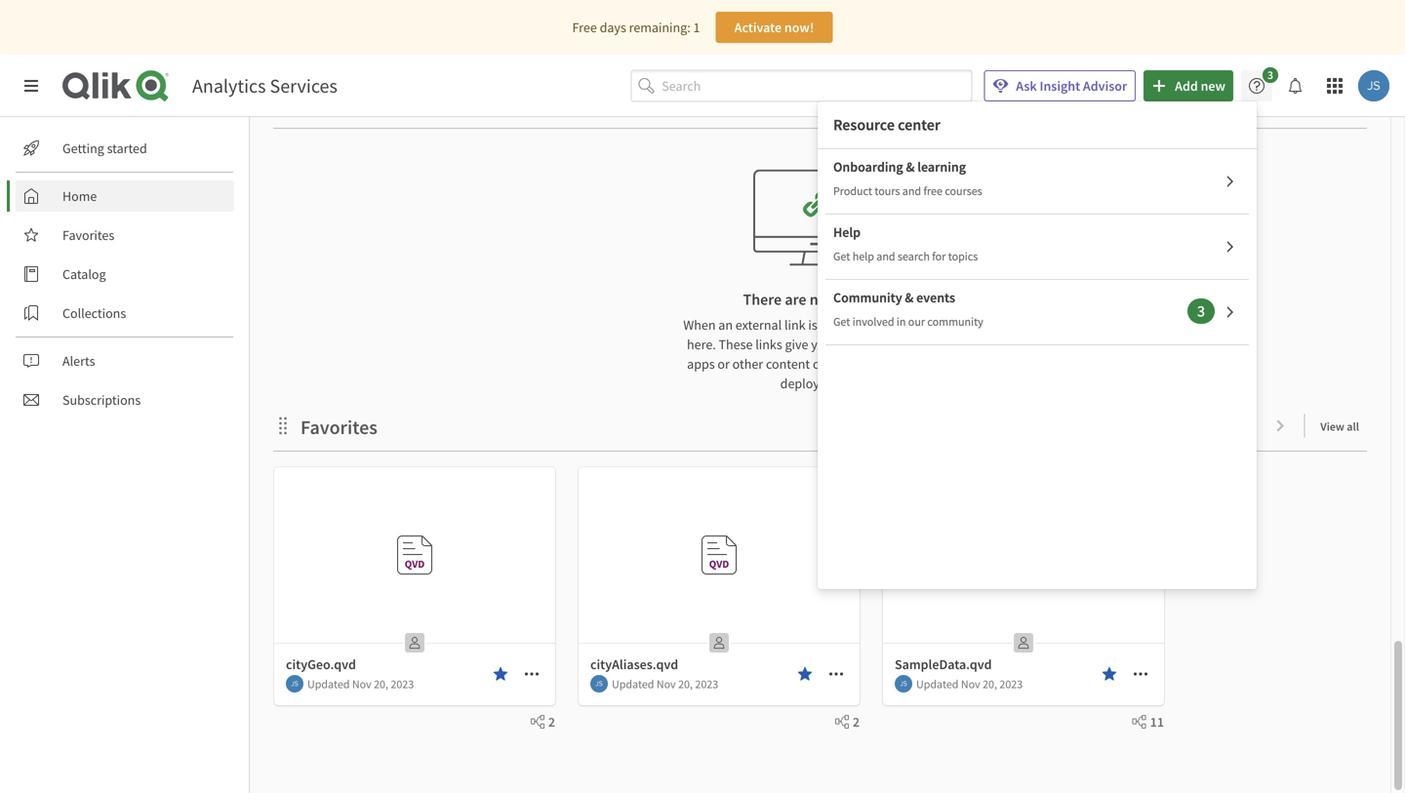 Task type: locate. For each thing, give the bounding box(es) containing it.
20, for sampledata.qvd
[[983, 677, 997, 692]]

1 horizontal spatial nov
[[657, 677, 676, 692]]

activate now! link
[[716, 12, 833, 43]]

1 vertical spatial sampledata.qvd
[[895, 656, 992, 673]]

2 horizontal spatial 20,
[[983, 677, 997, 692]]

updated for sampledata.qvd
[[916, 677, 959, 692]]

updated
[[307, 677, 350, 692], [612, 677, 654, 692], [916, 677, 959, 692]]

links up 'created'
[[830, 290, 862, 309]]

3 button
[[1242, 67, 1284, 102]]

1 horizontal spatial 2023
[[695, 677, 719, 692]]

1 updated from the left
[[307, 677, 350, 692]]

0 horizontal spatial 2 button
[[523, 713, 555, 731]]

personal element for sampledata.qvd
[[1008, 628, 1039, 659]]

11
[[1150, 713, 1164, 731]]

onboarding
[[834, 158, 903, 176]]

alerts link
[[16, 346, 234, 377]]

1 more actions image from the left
[[524, 667, 540, 682]]

& for community
[[905, 289, 914, 306]]

1 get from the top
[[834, 249, 850, 264]]

1 vertical spatial favorites
[[301, 415, 378, 440]]

3 nov from the left
[[961, 677, 981, 692]]

20, for citygeo.qvd
[[374, 677, 388, 692]]

0 horizontal spatial 20,
[[374, 677, 388, 692]]

dataset
[[1019, 585, 1063, 603]]

and inside help get help and search for topics
[[877, 249, 896, 264]]

1 2 from the left
[[548, 713, 555, 731]]

yet.
[[865, 290, 891, 309]]

0 horizontal spatial 2023
[[391, 677, 414, 692]]

your
[[858, 355, 884, 373]]

& up our
[[905, 289, 914, 306]]

view
[[1321, 419, 1345, 434]]

2023 for cityaliases.qvd
[[695, 677, 719, 692]]

1 vertical spatial &
[[905, 289, 914, 306]]

0 vertical spatial favorites
[[62, 226, 114, 244]]

1 horizontal spatial links
[[830, 290, 862, 309]]

0 horizontal spatial sampledata.qvd
[[895, 656, 992, 673]]

1 horizontal spatial citygeo.qvd
[[406, 624, 464, 639]]

personal element
[[399, 628, 430, 659], [704, 628, 735, 659], [1008, 628, 1039, 659]]

Search text field
[[662, 70, 972, 102]]

2 personal element from the left
[[704, 628, 735, 659]]

2 nov from the left
[[657, 677, 676, 692]]

all
[[1347, 419, 1360, 434]]

nov for citygeo.qvd
[[352, 677, 372, 692]]

citygeo.qvd
[[406, 624, 464, 639], [286, 656, 356, 673]]

0 horizontal spatial john smith element
[[286, 675, 304, 693]]

0 vertical spatial links
[[830, 290, 862, 309]]

2 updated nov 20, 2023 from the left
[[612, 677, 719, 692]]

1 personal element from the left
[[399, 628, 430, 659]]

0 horizontal spatial links
[[756, 336, 782, 353]]

2 horizontal spatial updated
[[916, 677, 959, 692]]

3 personal element from the left
[[1008, 628, 1039, 659]]

community
[[834, 289, 902, 306]]

get up 'the'
[[834, 314, 850, 329]]

2 button for cityaliases.qvd
[[827, 713, 860, 731]]

community & events get involved in our community
[[834, 289, 984, 329]]

onboarding & learning product tours and free courses
[[834, 158, 983, 199]]

2 2 from the left
[[853, 713, 860, 731]]

getting
[[62, 140, 104, 157]]

& inside onboarding & learning product tours and free courses
[[906, 158, 915, 176]]

1 horizontal spatial cityaliases.qvd
[[703, 624, 776, 639]]

0 vertical spatial and
[[903, 183, 921, 199]]

2
[[548, 713, 555, 731], [853, 713, 860, 731]]

sense
[[913, 355, 947, 373]]

link
[[785, 316, 806, 334]]

john smith image
[[1359, 70, 1390, 102], [286, 675, 304, 693], [590, 675, 608, 693], [895, 675, 913, 693]]

2023
[[391, 677, 414, 692], [695, 677, 719, 692], [1000, 677, 1023, 692]]

2 more actions image from the left
[[829, 667, 844, 682]]

3 more actions image from the left
[[1133, 667, 1149, 682]]

favorites link down home "link"
[[16, 220, 234, 251]]

1 horizontal spatial updated nov 20, 2023
[[612, 677, 719, 692]]

1 updated nov 20, 2023 from the left
[[307, 677, 414, 692]]

free
[[572, 19, 597, 36]]

analytics services
[[192, 74, 338, 98]]

0 vertical spatial &
[[906, 158, 915, 176]]

3 2023 from the left
[[1000, 677, 1023, 692]]

nov
[[352, 677, 372, 692], [657, 677, 676, 692], [961, 677, 981, 692]]

other
[[733, 355, 763, 373]]

2 for cityaliases.qvd
[[853, 713, 860, 731]]

more actions image
[[524, 667, 540, 682], [829, 667, 844, 682], [1133, 667, 1149, 682]]

2 for citygeo.qvd
[[548, 713, 555, 731]]

resource center
[[834, 115, 941, 135]]

links down external
[[756, 336, 782, 353]]

0 horizontal spatial more actions image
[[524, 667, 540, 682]]

for
[[932, 249, 946, 264]]

2 horizontal spatial personal element
[[1008, 628, 1039, 659]]

open dataset button
[[969, 579, 1079, 610]]

0 horizontal spatial nov
[[352, 677, 372, 692]]

outside
[[813, 355, 856, 373]]

updated nov 20, 2023
[[307, 677, 414, 692], [612, 677, 719, 692], [916, 677, 1023, 692]]

there
[[743, 290, 782, 309]]

0 horizontal spatial personal element
[[399, 628, 430, 659]]

0 horizontal spatial 2
[[548, 713, 555, 731]]

view all
[[1321, 419, 1360, 434]]

1 horizontal spatial 20,
[[678, 677, 693, 692]]

1 vertical spatial cityaliases.qvd
[[590, 656, 678, 673]]

analytics services element
[[192, 74, 338, 98]]

1 horizontal spatial and
[[903, 183, 921, 199]]

1 nov from the left
[[352, 677, 372, 692]]

sampledata.qvd down dataset
[[1004, 624, 1084, 639]]

1 horizontal spatial remove from favorites image
[[797, 667, 813, 682]]

2 horizontal spatial nov
[[961, 677, 981, 692]]

0 vertical spatial citygeo.qvd
[[406, 624, 464, 639]]

1 horizontal spatial more actions image
[[829, 667, 844, 682]]

deployment.
[[781, 375, 853, 392]]

0 horizontal spatial favorites link
[[16, 220, 234, 251]]

personal element for citygeo.qvd
[[399, 628, 430, 659]]

advisor
[[1083, 77, 1127, 95]]

2 button
[[523, 713, 555, 731], [827, 713, 860, 731]]

nov for sampledata.qvd
[[961, 677, 981, 692]]

and
[[903, 183, 921, 199], [877, 249, 896, 264]]

external
[[736, 316, 782, 334]]

an
[[719, 316, 733, 334]]

activate
[[735, 19, 782, 36]]

2 remove from favorites image from the left
[[797, 667, 813, 682]]

updated nov 20, 2023 for sampledata.qvd
[[916, 677, 1023, 692]]

favorites
[[62, 226, 114, 244], [301, 415, 378, 440]]

days
[[600, 19, 626, 36]]

& left learning
[[906, 158, 915, 176]]

0 vertical spatial cityaliases.qvd
[[703, 624, 776, 639]]

3 20, from the left
[[983, 677, 997, 692]]

favorites up catalog
[[62, 226, 114, 244]]

2 2023 from the left
[[695, 677, 719, 692]]

2 get from the top
[[834, 314, 850, 329]]

ability
[[857, 336, 892, 353]]

alerts
[[62, 352, 95, 370]]

help get help and search for topics
[[834, 224, 978, 264]]

0 horizontal spatial updated
[[307, 677, 350, 692]]

1 horizontal spatial favorites
[[301, 415, 378, 440]]

it
[[866, 316, 874, 334]]

product
[[834, 183, 873, 199]]

2 horizontal spatial more actions image
[[1133, 667, 1149, 682]]

1 vertical spatial get
[[834, 314, 850, 329]]

1 horizontal spatial 2
[[853, 713, 860, 731]]

2 john smith element from the left
[[590, 675, 608, 693]]

2 horizontal spatial updated nov 20, 2023
[[916, 677, 1023, 692]]

or
[[718, 355, 730, 373]]

2 horizontal spatial john smith element
[[895, 675, 913, 693]]

0 horizontal spatial and
[[877, 249, 896, 264]]

content
[[766, 355, 810, 373]]

1 horizontal spatial personal element
[[704, 628, 735, 659]]

20,
[[374, 677, 388, 692], [678, 677, 693, 692], [983, 677, 997, 692]]

created
[[820, 316, 863, 334]]

get
[[834, 249, 850, 264], [834, 314, 850, 329]]

& inside community & events get involved in our community
[[905, 289, 914, 306]]

1 vertical spatial citygeo.qvd
[[286, 656, 356, 673]]

0 horizontal spatial remove from favorites image
[[493, 667, 509, 682]]

favorites link
[[16, 220, 234, 251], [301, 415, 385, 440]]

more actions image for sampledata.qvd
[[1133, 667, 1149, 682]]

1 john smith element from the left
[[286, 675, 304, 693]]

3 john smith element from the left
[[895, 675, 913, 693]]

be
[[900, 316, 914, 334]]

1 20, from the left
[[374, 677, 388, 692]]

open dataset
[[985, 585, 1063, 603]]

favorites link right move collection image
[[301, 415, 385, 440]]

2 20, from the left
[[678, 677, 693, 692]]

2 2 button from the left
[[827, 713, 860, 731]]

2 horizontal spatial 2023
[[1000, 677, 1023, 692]]

1 vertical spatial and
[[877, 249, 896, 264]]

0 horizontal spatial cityaliases.qvd
[[590, 656, 678, 673]]

updated nov 20, 2023 for cityaliases.qvd
[[612, 677, 719, 692]]

1
[[693, 19, 700, 36]]

1 vertical spatial favorites link
[[301, 415, 385, 440]]

cityaliases.qvd
[[703, 624, 776, 639], [590, 656, 678, 673]]

remove from favorites image
[[493, 667, 509, 682], [797, 667, 813, 682]]

0 vertical spatial sampledata.qvd
[[1004, 624, 1084, 639]]

and right help
[[877, 249, 896, 264]]

0 vertical spatial get
[[834, 249, 850, 264]]

1 vertical spatial links
[[756, 336, 782, 353]]

our
[[908, 314, 925, 329]]

and left free
[[903, 183, 921, 199]]

0 horizontal spatial updated nov 20, 2023
[[307, 677, 414, 692]]

add
[[1175, 77, 1198, 95]]

sampledata.qvd down "open"
[[895, 656, 992, 673]]

3 updated nov 20, 2023 from the left
[[916, 677, 1023, 692]]

2 updated from the left
[[612, 677, 654, 692]]

1 horizontal spatial 2 button
[[827, 713, 860, 731]]

get left help
[[834, 249, 850, 264]]

john smith element
[[286, 675, 304, 693], [590, 675, 608, 693], [895, 675, 913, 693]]

1 horizontal spatial updated
[[612, 677, 654, 692]]

0 horizontal spatial favorites
[[62, 226, 114, 244]]

open
[[985, 585, 1016, 603]]

1 2 button from the left
[[523, 713, 555, 731]]

are
[[785, 290, 807, 309]]

favorites right move collection image
[[301, 415, 378, 440]]

3 updated from the left
[[916, 677, 959, 692]]

1 remove from favorites image from the left
[[493, 667, 509, 682]]

1 2023 from the left
[[391, 677, 414, 692]]

1 horizontal spatial john smith element
[[590, 675, 608, 693]]

subscriptions link
[[16, 385, 234, 416]]



Task type: vqa. For each thing, say whether or not it's contained in the screenshot.
center,
no



Task type: describe. For each thing, give the bounding box(es) containing it.
center
[[898, 115, 941, 135]]

navigation pane element
[[0, 125, 249, 424]]

2023 for sampledata.qvd
[[1000, 677, 1023, 692]]

view all link
[[1321, 414, 1367, 438]]

started
[[107, 140, 147, 157]]

11 button
[[1125, 713, 1164, 731]]

is
[[809, 316, 818, 334]]

get inside community & events get involved in our community
[[834, 314, 850, 329]]

nov for cityaliases.qvd
[[657, 677, 676, 692]]

the
[[835, 336, 854, 353]]

courses
[[945, 183, 983, 199]]

help
[[853, 249, 874, 264]]

john smith image for citygeo.qvd
[[286, 675, 304, 693]]

home
[[62, 187, 97, 205]]

events
[[917, 289, 956, 306]]

close sidebar menu image
[[23, 78, 39, 94]]

search
[[898, 249, 930, 264]]

20, for cityaliases.qvd
[[678, 677, 693, 692]]

ask insight advisor button
[[984, 70, 1136, 102]]

0 horizontal spatial citygeo.qvd
[[286, 656, 356, 673]]

updated for citygeo.qvd
[[307, 677, 350, 692]]

topics
[[948, 249, 978, 264]]

getting started
[[62, 140, 147, 157]]

there are no links yet. when an external link is created it will be found here. these links give you the ability to access apps or other content outside your qlik sense deployment.
[[683, 290, 950, 392]]

catalog link
[[16, 259, 234, 290]]

2023 for citygeo.qvd
[[391, 677, 414, 692]]

learning
[[918, 158, 966, 176]]

collections
[[62, 305, 126, 322]]

analytics
[[192, 74, 266, 98]]

updated nov 20, 2023 for citygeo.qvd
[[307, 677, 414, 692]]

in
[[897, 314, 906, 329]]

insight
[[1040, 77, 1081, 95]]

new
[[1201, 77, 1226, 95]]

here.
[[687, 336, 716, 353]]

add new
[[1175, 77, 1226, 95]]

john smith element for citygeo.qvd
[[286, 675, 304, 693]]

found
[[917, 316, 950, 334]]

getting started link
[[16, 133, 234, 164]]

activate now!
[[735, 19, 814, 36]]

services
[[270, 74, 338, 98]]

you
[[811, 336, 832, 353]]

give
[[785, 336, 809, 353]]

0 vertical spatial favorites link
[[16, 220, 234, 251]]

1 horizontal spatial favorites link
[[301, 415, 385, 440]]

and inside onboarding & learning product tours and free courses
[[903, 183, 921, 199]]

qlik
[[887, 355, 910, 373]]

access
[[910, 336, 947, 353]]

to
[[895, 336, 907, 353]]

home link
[[16, 181, 234, 212]]

1 horizontal spatial sampledata.qvd
[[1004, 624, 1084, 639]]

community
[[928, 314, 984, 329]]

ask
[[1016, 77, 1037, 95]]

involved
[[853, 314, 895, 329]]

personal element for cityaliases.qvd
[[704, 628, 735, 659]]

john smith element for sampledata.qvd
[[895, 675, 913, 693]]

these
[[719, 336, 753, 353]]

john smith image for cityaliases.qvd
[[590, 675, 608, 693]]

catalog
[[62, 265, 106, 283]]

now!
[[785, 19, 814, 36]]

3
[[1268, 67, 1274, 82]]

add new button
[[1144, 70, 1234, 102]]

john smith element for cityaliases.qvd
[[590, 675, 608, 693]]

john smith image for sampledata.qvd
[[895, 675, 913, 693]]

more actions image for cityaliases.qvd
[[829, 667, 844, 682]]

remove from favorites image for cityaliases.qvd
[[797, 667, 813, 682]]

free days remaining: 1
[[572, 19, 700, 36]]

more actions image for citygeo.qvd
[[524, 667, 540, 682]]

& for onboarding
[[906, 158, 915, 176]]

help
[[834, 224, 861, 241]]

will
[[877, 316, 897, 334]]

favorites inside "navigation pane" element
[[62, 226, 114, 244]]

move collection image
[[273, 416, 293, 436]]

collections link
[[16, 298, 234, 329]]

when
[[683, 316, 716, 334]]

:
[[400, 624, 403, 639]]

searchbar element
[[631, 70, 972, 102]]

2 button for citygeo.qvd
[[523, 713, 555, 731]]

: citygeo.qvd
[[400, 624, 464, 639]]

remove from favorites image
[[1102, 667, 1118, 682]]

remove from favorites image for citygeo.qvd
[[493, 667, 509, 682]]

ask insight advisor
[[1016, 77, 1127, 95]]

free
[[924, 183, 943, 199]]

resource
[[834, 115, 895, 135]]

no
[[810, 290, 827, 309]]

apps
[[687, 355, 715, 373]]

get inside help get help and search for topics
[[834, 249, 850, 264]]

updated for cityaliases.qvd
[[612, 677, 654, 692]]

remaining:
[[629, 19, 691, 36]]

subscriptions
[[62, 391, 141, 409]]

tours
[[875, 183, 900, 199]]



